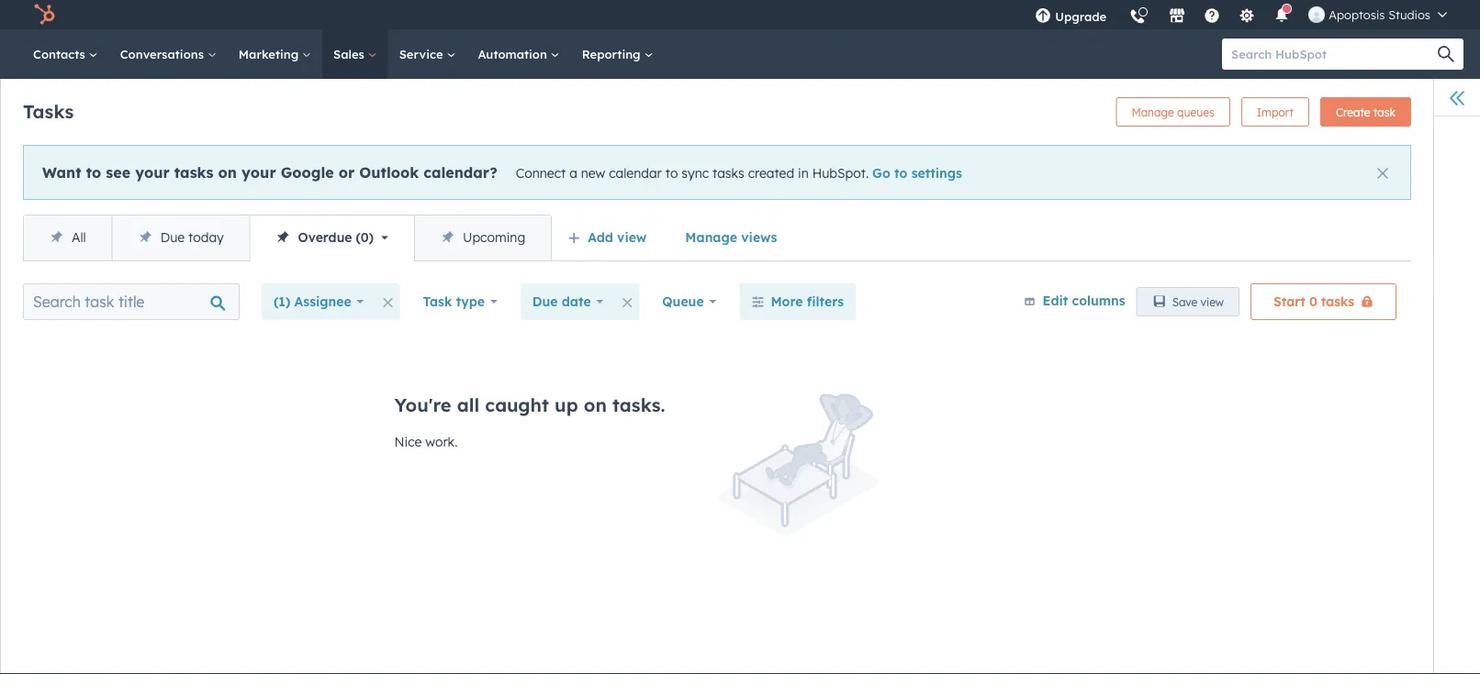 Task type: vqa. For each thing, say whether or not it's contained in the screenshot.
caret icon
no



Task type: locate. For each thing, give the bounding box(es) containing it.
due left today
[[160, 230, 185, 246]]

manage for manage queues
[[1132, 105, 1174, 119]]

help button
[[1197, 0, 1228, 29]]

your
[[135, 163, 170, 181], [242, 163, 276, 181]]

view inside button
[[1201, 295, 1224, 309]]

1 horizontal spatial on
[[584, 394, 607, 417]]

manage
[[1132, 105, 1174, 119], [685, 230, 737, 246]]

due inside popup button
[[532, 294, 558, 310]]

task
[[423, 294, 452, 310]]

service link
[[388, 29, 467, 79]]

import link
[[1241, 97, 1310, 127]]

0 horizontal spatial view
[[617, 230, 647, 246]]

0 vertical spatial view
[[617, 230, 647, 246]]

0 horizontal spatial 0
[[361, 230, 369, 246]]

your right see
[[135, 163, 170, 181]]

queues
[[1177, 105, 1215, 119]]

want to see your tasks on your google or outlook calendar?
[[42, 163, 497, 181]]

view for save view
[[1201, 295, 1224, 309]]

2 horizontal spatial tasks
[[1321, 294, 1355, 310]]

0 vertical spatial 0
[[361, 230, 369, 246]]

due date button
[[520, 284, 616, 320]]

in
[[798, 165, 809, 181]]

calendar?
[[424, 163, 497, 181]]

search button
[[1429, 39, 1464, 70]]

on up today
[[218, 163, 237, 181]]

marketing
[[239, 46, 302, 62]]

outlook
[[359, 163, 419, 181]]

see
[[106, 163, 130, 181]]

0 vertical spatial manage
[[1132, 105, 1174, 119]]

start 0 tasks button
[[1251, 284, 1397, 320]]

0 horizontal spatial due
[[160, 230, 185, 246]]

0 horizontal spatial tasks
[[174, 163, 213, 181]]

manage queues link
[[1116, 97, 1230, 127]]

all
[[72, 230, 86, 246]]

1 horizontal spatial view
[[1201, 295, 1224, 309]]

manage for manage views
[[685, 230, 737, 246]]

tasks right start
[[1321, 294, 1355, 310]]

manage left queues
[[1132, 105, 1174, 119]]

due inside "navigation"
[[160, 230, 185, 246]]

(1) assignee
[[274, 294, 351, 310]]

due today
[[160, 230, 224, 246]]

1 vertical spatial due
[[532, 294, 558, 310]]

save view button
[[1137, 287, 1240, 317]]

view for add view
[[617, 230, 647, 246]]

due for due today
[[160, 230, 185, 246]]

0 vertical spatial on
[[218, 163, 237, 181]]

view inside 'popup button'
[[617, 230, 647, 246]]

all
[[457, 394, 480, 417]]

0 horizontal spatial your
[[135, 163, 170, 181]]

tasks banner
[[23, 92, 1411, 127]]

1 vertical spatial view
[[1201, 295, 1224, 309]]

manage views link
[[673, 219, 789, 256]]

settings image
[[1239, 8, 1256, 25]]

0 inside 'button'
[[1309, 294, 1318, 310]]

service
[[399, 46, 447, 62]]

)
[[369, 230, 374, 246]]

manage left views
[[685, 230, 737, 246]]

0 vertical spatial due
[[160, 230, 185, 246]]

settings
[[912, 165, 962, 181]]

view
[[617, 230, 647, 246], [1201, 295, 1224, 309]]

reporting link
[[571, 29, 664, 79]]

create
[[1336, 105, 1371, 119]]

you're
[[394, 394, 451, 417]]

sales link
[[322, 29, 388, 79]]

1 your from the left
[[135, 163, 170, 181]]

to left the 'sync'
[[666, 165, 678, 181]]

tasks
[[174, 163, 213, 181], [713, 165, 745, 181], [1321, 294, 1355, 310]]

task
[[1374, 105, 1396, 119]]

tasks up due today
[[174, 163, 213, 181]]

want
[[42, 163, 81, 181]]

0 horizontal spatial on
[[218, 163, 237, 181]]

upgrade image
[[1035, 8, 1052, 25]]

1 horizontal spatial 0
[[1309, 294, 1318, 310]]

(1)
[[274, 294, 290, 310]]

on right up
[[584, 394, 607, 417]]

0 right start
[[1309, 294, 1318, 310]]

tasks.
[[613, 394, 665, 417]]

today
[[188, 230, 224, 246]]

automation link
[[467, 29, 571, 79]]

due
[[160, 230, 185, 246], [532, 294, 558, 310]]

manage queues
[[1132, 105, 1215, 119]]

0 horizontal spatial manage
[[685, 230, 737, 246]]

marketing link
[[228, 29, 322, 79]]

tasks
[[23, 100, 74, 123]]

1 vertical spatial 0
[[1309, 294, 1318, 310]]

navigation
[[23, 215, 552, 262]]

calling icon image
[[1130, 9, 1146, 26]]

apoptosis studios button
[[1298, 0, 1458, 29]]

to
[[86, 163, 101, 181], [666, 165, 678, 181], [895, 165, 908, 181]]

hubspot.
[[812, 165, 869, 181]]

views
[[741, 230, 777, 246]]

1 vertical spatial manage
[[685, 230, 737, 246]]

more filters link
[[740, 284, 856, 320]]

view right save at top right
[[1201, 295, 1224, 309]]

2 your from the left
[[242, 163, 276, 181]]

0
[[361, 230, 369, 246], [1309, 294, 1318, 310]]

contacts
[[33, 46, 89, 62]]

columns
[[1072, 293, 1126, 309]]

2 horizontal spatial to
[[895, 165, 908, 181]]

1 horizontal spatial your
[[242, 163, 276, 181]]

tasks right the 'sync'
[[713, 165, 745, 181]]

0 right the overdue
[[361, 230, 369, 246]]

1 horizontal spatial manage
[[1132, 105, 1174, 119]]

more
[[771, 294, 803, 310]]

due for due date
[[532, 294, 558, 310]]

manage inside tasks banner
[[1132, 105, 1174, 119]]

add
[[588, 230, 613, 246]]

close image
[[1378, 168, 1389, 179]]

view right add
[[617, 230, 647, 246]]

1 horizontal spatial to
[[666, 165, 678, 181]]

to right go
[[895, 165, 908, 181]]

filters
[[807, 294, 844, 310]]

1 horizontal spatial due
[[532, 294, 558, 310]]

search image
[[1438, 46, 1455, 62]]

1 vertical spatial on
[[584, 394, 607, 417]]

assignee
[[294, 294, 351, 310]]

upcoming link
[[414, 216, 551, 261]]

menu
[[1024, 0, 1458, 36]]

hubspot link
[[22, 4, 69, 26]]

overdue ( 0 )
[[298, 230, 374, 246]]

task type
[[423, 294, 485, 310]]

your left 'google'
[[242, 163, 276, 181]]

to left see
[[86, 163, 101, 181]]

due left date
[[532, 294, 558, 310]]

more filters
[[771, 294, 844, 310]]

upcoming
[[463, 230, 525, 246]]



Task type: describe. For each thing, give the bounding box(es) containing it.
on inside alert
[[218, 163, 237, 181]]

create task link
[[1321, 97, 1411, 127]]

queue button
[[651, 284, 729, 320]]

Search task title search field
[[23, 284, 240, 320]]

you're all caught up on tasks.
[[394, 394, 665, 417]]

help image
[[1204, 8, 1221, 25]]

menu containing apoptosis studios
[[1024, 0, 1458, 36]]

apoptosis studios
[[1329, 7, 1431, 22]]

queue
[[662, 294, 704, 310]]

manage views
[[685, 230, 777, 246]]

edit columns button
[[1024, 290, 1126, 313]]

save
[[1172, 295, 1198, 309]]

0 inside "navigation"
[[361, 230, 369, 246]]

apoptosis
[[1329, 7, 1385, 22]]

overdue
[[298, 230, 352, 246]]

upgrade
[[1055, 9, 1107, 24]]

nice work.
[[394, 434, 458, 450]]

marketplaces image
[[1169, 8, 1186, 25]]

created
[[748, 165, 795, 181]]

all link
[[24, 216, 112, 261]]

due date
[[532, 294, 591, 310]]

navigation containing all
[[23, 215, 552, 262]]

sync
[[682, 165, 709, 181]]

edit
[[1043, 293, 1068, 309]]

connect
[[516, 165, 566, 181]]

notifications image
[[1274, 8, 1290, 25]]

sales
[[333, 46, 368, 62]]

task type button
[[411, 284, 509, 320]]

create task
[[1336, 105, 1396, 119]]

tara schultz image
[[1309, 6, 1325, 23]]

add view button
[[556, 219, 662, 256]]

nice
[[394, 434, 422, 450]]

calling icon button
[[1122, 2, 1154, 29]]

studios
[[1389, 7, 1431, 22]]

hubspot image
[[33, 4, 55, 26]]

google
[[281, 163, 334, 181]]

start 0 tasks
[[1274, 294, 1355, 310]]

edit columns
[[1043, 293, 1126, 309]]

import
[[1257, 105, 1294, 119]]

0 horizontal spatial to
[[86, 163, 101, 181]]

1 horizontal spatial tasks
[[713, 165, 745, 181]]

date
[[562, 294, 591, 310]]

(
[[356, 230, 361, 246]]

Search HubSpot search field
[[1222, 39, 1447, 70]]

notifications button
[[1267, 0, 1298, 29]]

go to settings link
[[872, 165, 962, 181]]

reporting
[[582, 46, 644, 62]]

(1) assignee button
[[262, 284, 376, 320]]

contacts link
[[22, 29, 109, 79]]

marketplaces button
[[1158, 0, 1197, 29]]

a
[[570, 165, 577, 181]]

calendar
[[609, 165, 662, 181]]

or
[[339, 163, 355, 181]]

work.
[[425, 434, 458, 450]]

conversations
[[120, 46, 207, 62]]

due today link
[[112, 216, 249, 261]]

settings link
[[1228, 0, 1267, 29]]

type
[[456, 294, 485, 310]]

up
[[555, 394, 578, 417]]

want to see your tasks on your google or outlook calendar? alert
[[23, 145, 1411, 200]]

start
[[1274, 294, 1306, 310]]

new
[[581, 165, 605, 181]]

go
[[872, 165, 891, 181]]

caught
[[485, 394, 549, 417]]

save view
[[1172, 295, 1224, 309]]

connect a new calendar to sync tasks created in hubspot. go to settings
[[516, 165, 962, 181]]

automation
[[478, 46, 551, 62]]

add view
[[588, 230, 647, 246]]

tasks inside 'button'
[[1321, 294, 1355, 310]]



